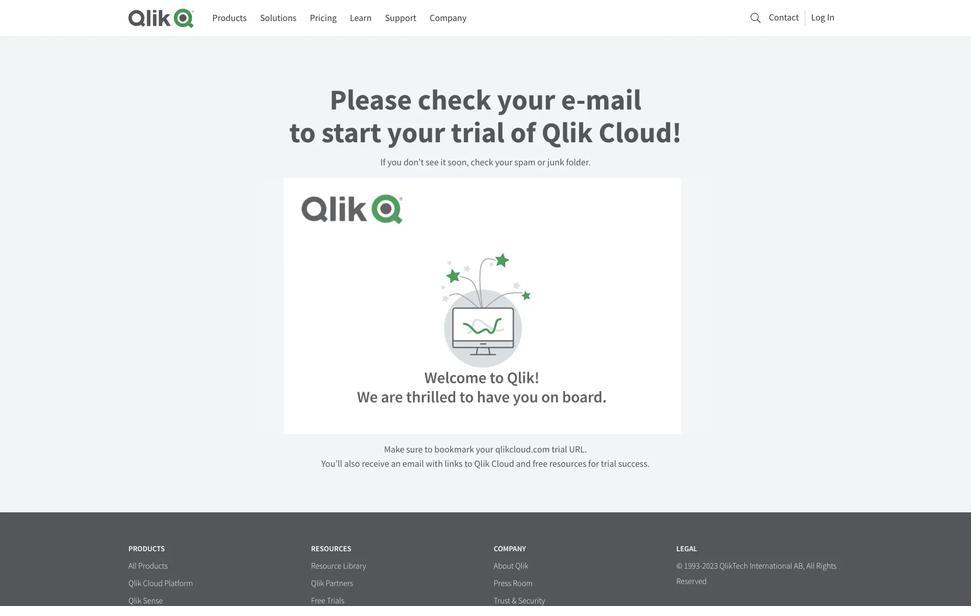 Task type: vqa. For each thing, say whether or not it's contained in the screenshot.
"LOGIN" ICON
no



Task type: locate. For each thing, give the bounding box(es) containing it.
log in
[[812, 12, 835, 23]]

or
[[538, 157, 546, 169]]

and
[[516, 458, 531, 470]]

0 horizontal spatial to
[[290, 114, 316, 152]]

you'll
[[322, 458, 343, 470]]

company up "about qlik"
[[494, 544, 526, 554]]

company link
[[430, 9, 467, 28]]

pricing
[[310, 12, 337, 24]]

solutions link
[[260, 9, 297, 28]]

0 vertical spatial trial
[[451, 114, 505, 152]]

1 horizontal spatial all
[[807, 561, 815, 572]]

solutions
[[260, 12, 297, 24]]

2 vertical spatial trial
[[601, 458, 617, 470]]

2 vertical spatial products
[[138, 561, 168, 572]]

support link
[[385, 9, 417, 28]]

trial up resources
[[552, 444, 568, 456]]

trial up if you don't see it soon, check your spam or junk folder.
[[451, 114, 505, 152]]

2 horizontal spatial to
[[465, 458, 473, 470]]

0 vertical spatial check
[[418, 81, 492, 119]]

1 horizontal spatial to
[[425, 444, 433, 456]]

all inside © 1993-2023 qliktech international ab, all rights reserved
[[807, 561, 815, 572]]

1 horizontal spatial cloud
[[492, 458, 515, 470]]

0 vertical spatial cloud
[[492, 458, 515, 470]]

©
[[677, 561, 683, 572]]

spam
[[515, 157, 536, 169]]

trial right the for
[[601, 458, 617, 470]]

about
[[494, 561, 514, 572]]

room
[[513, 579, 533, 589]]

qlik partners
[[311, 579, 353, 589]]

to right links
[[465, 458, 473, 470]]

products
[[213, 12, 247, 24], [129, 544, 165, 554], [138, 561, 168, 572]]

your left the spam
[[496, 157, 513, 169]]

2 all from the left
[[807, 561, 815, 572]]

please
[[330, 81, 412, 119]]

0 horizontal spatial all
[[129, 561, 137, 572]]

with
[[426, 458, 443, 470]]

menu bar
[[213, 9, 467, 28]]

it
[[441, 157, 446, 169]]

1 vertical spatial company
[[494, 544, 526, 554]]

check
[[418, 81, 492, 119], [471, 157, 494, 169]]

2 horizontal spatial trial
[[601, 458, 617, 470]]

0 vertical spatial company
[[430, 12, 467, 24]]

log
[[812, 12, 826, 23]]

soon,
[[448, 157, 469, 169]]

press room link
[[494, 579, 533, 589]]

menu bar containing products
[[213, 9, 467, 28]]

1 all from the left
[[129, 561, 137, 572]]

to
[[290, 114, 316, 152], [425, 444, 433, 456], [465, 458, 473, 470]]

1993-
[[685, 561, 703, 572]]

make
[[384, 444, 405, 456]]

your right bookmark
[[476, 444, 494, 456]]

qlik right links
[[475, 458, 490, 470]]

qlik up folder.
[[542, 114, 593, 152]]

all up qlik cloud platform
[[129, 561, 137, 572]]

go to the home page. image
[[129, 8, 194, 28]]

products left solutions link
[[213, 12, 247, 24]]

company
[[430, 12, 467, 24], [494, 544, 526, 554]]

library
[[343, 561, 366, 572]]

resource
[[311, 561, 342, 572]]

0 vertical spatial products
[[213, 12, 247, 24]]

qlikcloud.com
[[496, 444, 550, 456]]

trial
[[451, 114, 505, 152], [552, 444, 568, 456], [601, 458, 617, 470]]

to right sure
[[425, 444, 433, 456]]

qlik main element
[[213, 9, 843, 28]]

qlik cloud platform
[[129, 579, 193, 589]]

press
[[494, 579, 512, 589]]

also
[[344, 458, 360, 470]]

1 vertical spatial products
[[129, 544, 165, 554]]

1 horizontal spatial company
[[494, 544, 526, 554]]

to left the start
[[290, 114, 316, 152]]

products up qlik cloud platform
[[138, 561, 168, 572]]

an
[[391, 458, 401, 470]]

0 horizontal spatial company
[[430, 12, 467, 24]]

0 vertical spatial to
[[290, 114, 316, 152]]

to start your trial of qlik cloud!
[[290, 114, 682, 152]]

1 vertical spatial check
[[471, 157, 494, 169]]

cloud
[[492, 458, 515, 470], [143, 579, 163, 589]]

your left e-
[[498, 81, 556, 119]]

resources
[[550, 458, 587, 470]]

1 vertical spatial cloud
[[143, 579, 163, 589]]

about qlik link
[[494, 561, 529, 572]]

learn
[[350, 12, 372, 24]]

company right support link
[[430, 12, 467, 24]]

cloud left and
[[492, 458, 515, 470]]

free
[[533, 458, 548, 470]]

qlik down resource
[[311, 579, 324, 589]]

all products link
[[129, 561, 168, 572]]

all right ab, at the bottom right of the page
[[807, 561, 815, 572]]

reserved
[[677, 577, 707, 587]]

your
[[498, 81, 556, 119], [387, 114, 446, 152], [496, 157, 513, 169], [476, 444, 494, 456]]

cloud!
[[599, 114, 682, 152]]

all
[[129, 561, 137, 572], [807, 561, 815, 572]]

qlik
[[542, 114, 593, 152], [475, 458, 490, 470], [516, 561, 529, 572], [129, 579, 141, 589], [311, 579, 324, 589]]

make sure to bookmark your qlikcloud.com trial url. you'll also receive an email with links to qlik cloud and free resources for trial success.
[[322, 444, 650, 470]]

company inside qlik main element
[[430, 12, 467, 24]]

0 horizontal spatial cloud
[[143, 579, 163, 589]]

please check your e-mail
[[330, 81, 642, 119]]

cloud down all products link
[[143, 579, 163, 589]]

0 horizontal spatial trial
[[451, 114, 505, 152]]

products up the all products
[[129, 544, 165, 554]]

products link
[[213, 9, 247, 28]]

products inside all products link
[[138, 561, 168, 572]]

qlik inside make sure to bookmark your qlikcloud.com trial url. you'll also receive an email with links to qlik cloud and free resources for trial success.
[[475, 458, 490, 470]]

contact
[[770, 12, 800, 23]]

1 vertical spatial trial
[[552, 444, 568, 456]]

see
[[426, 157, 439, 169]]

folder.
[[567, 157, 591, 169]]



Task type: describe. For each thing, give the bounding box(es) containing it.
e-
[[562, 81, 586, 119]]

your inside make sure to bookmark your qlikcloud.com trial url. you'll also receive an email with links to qlik cloud and free resources for trial success.
[[476, 444, 494, 456]]

international
[[750, 561, 793, 572]]

all products
[[129, 561, 168, 572]]

2 vertical spatial to
[[465, 458, 473, 470]]

resource library link
[[311, 561, 366, 572]]

about qlik
[[494, 561, 529, 572]]

contact link
[[770, 9, 800, 26]]

qlik partners link
[[311, 579, 353, 589]]

if
[[381, 157, 386, 169]]

1 horizontal spatial trial
[[552, 444, 568, 456]]

sure
[[407, 444, 423, 456]]

your up don't
[[387, 114, 446, 152]]

don't
[[404, 157, 424, 169]]

rights
[[817, 561, 837, 572]]

mail
[[586, 81, 642, 119]]

qlik cloud platform link
[[129, 579, 193, 589]]

start
[[322, 114, 382, 152]]

receive
[[362, 458, 389, 470]]

success.
[[619, 458, 650, 470]]

menu bar inside qlik main element
[[213, 9, 467, 28]]

support
[[385, 12, 417, 24]]

qlik down all products link
[[129, 579, 141, 589]]

1 vertical spatial to
[[425, 444, 433, 456]]

you
[[388, 157, 402, 169]]

for
[[589, 458, 600, 470]]

of
[[511, 114, 536, 152]]

qliktech
[[720, 561, 749, 572]]

pricing link
[[310, 9, 337, 28]]

cloud inside qlik cloud platform link
[[143, 579, 163, 589]]

legal
[[677, 544, 698, 554]]

email
[[403, 458, 424, 470]]

junk
[[548, 157, 565, 169]]

qlik up room
[[516, 561, 529, 572]]

bookmark
[[435, 444, 474, 456]]

partners
[[326, 579, 353, 589]]

links
[[445, 458, 463, 470]]

resource library
[[311, 561, 366, 572]]

url.
[[570, 444, 587, 456]]

if you don't see it soon, check your spam or junk folder.
[[381, 157, 591, 169]]

cloud inside make sure to bookmark your qlikcloud.com trial url. you'll also receive an email with links to qlik cloud and free resources for trial success.
[[492, 458, 515, 470]]

press room
[[494, 579, 533, 589]]

ab,
[[795, 561, 805, 572]]

platform
[[164, 579, 193, 589]]

resources
[[311, 544, 352, 554]]

products inside qlik main element
[[213, 12, 247, 24]]

© 1993-2023 qliktech international ab, all rights reserved
[[677, 561, 837, 587]]

2023
[[703, 561, 718, 572]]

in
[[828, 12, 835, 23]]

learn link
[[350, 9, 372, 28]]

log in link
[[812, 9, 835, 26]]



